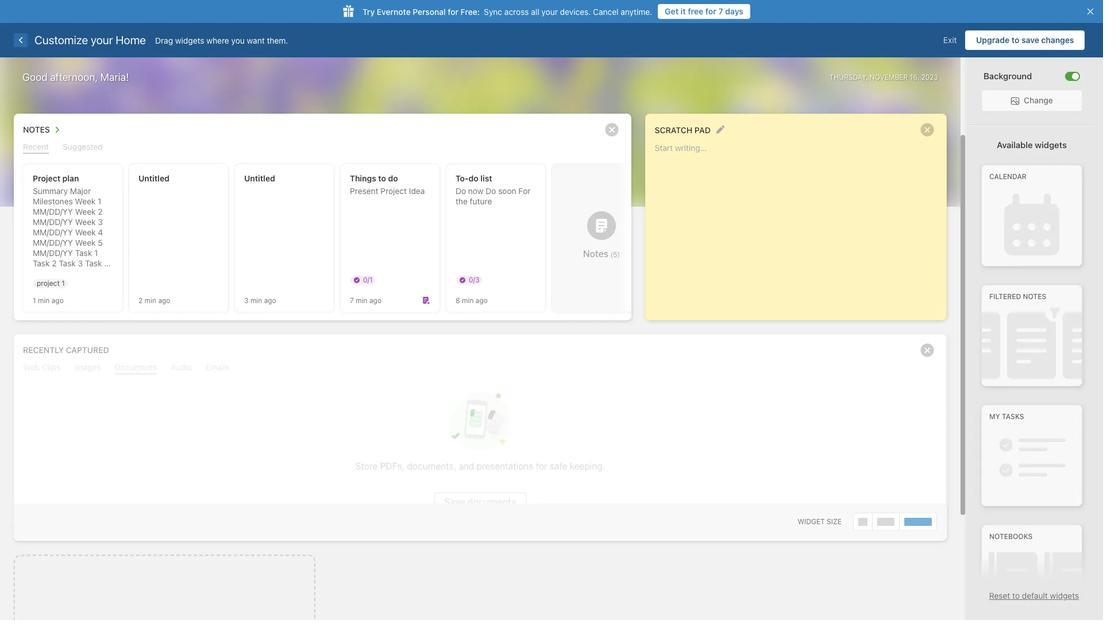 Task type: vqa. For each thing, say whether or not it's contained in the screenshot.
widget size medium icon
yes



Task type: describe. For each thing, give the bounding box(es) containing it.
notebooks
[[989, 533, 1033, 541]]

tasks
[[1002, 413, 1024, 421]]

reset
[[989, 591, 1010, 601]]

drag
[[155, 35, 173, 45]]

exit
[[943, 35, 957, 45]]

drag widgets where you want them.
[[155, 35, 288, 45]]

edit widget title image
[[716, 125, 725, 134]]

save
[[1022, 35, 1039, 45]]

remove image
[[600, 118, 623, 141]]

get
[[665, 6, 679, 16]]

notes
[[1023, 293, 1047, 301]]

personal
[[413, 7, 446, 16]]

widget
[[798, 518, 825, 526]]

widget size large image
[[904, 518, 932, 526]]

upgrade to save changes button
[[966, 30, 1085, 50]]

pad
[[695, 125, 711, 135]]

widget size
[[798, 518, 842, 526]]

afternoon,
[[50, 71, 98, 83]]

get it free for 7 days button
[[658, 4, 750, 19]]

2 remove image from the top
[[916, 339, 939, 362]]

16,
[[910, 73, 919, 81]]

1 horizontal spatial your
[[541, 7, 558, 16]]

to for upgrade
[[1012, 35, 1020, 45]]

background
[[984, 71, 1032, 81]]

all
[[531, 7, 539, 16]]

widget size medium image
[[877, 518, 895, 526]]

evernote
[[377, 7, 411, 16]]

available
[[997, 140, 1033, 150]]

widgets for available
[[1035, 140, 1067, 150]]

7
[[719, 6, 723, 16]]

widget size small image
[[858, 518, 868, 526]]

good
[[22, 71, 48, 83]]

2 vertical spatial widgets
[[1050, 591, 1079, 601]]

customize your home
[[34, 33, 146, 47]]

free:
[[461, 7, 480, 16]]

filtered
[[989, 293, 1021, 301]]

filtered notes
[[989, 293, 1047, 301]]

anytime.
[[621, 7, 652, 16]]

where
[[206, 35, 229, 45]]

calendar
[[989, 173, 1027, 181]]

exit button
[[935, 30, 966, 50]]



Task type: locate. For each thing, give the bounding box(es) containing it.
1 remove image from the top
[[916, 118, 939, 141]]

change
[[1024, 95, 1053, 105]]

maria!
[[100, 71, 129, 83]]

upgrade
[[976, 35, 1010, 45]]

1 for from the left
[[706, 6, 717, 16]]

upgrade to save changes
[[976, 35, 1074, 45]]

2 for from the left
[[448, 7, 459, 16]]

to left save on the right top of the page
[[1012, 35, 1020, 45]]

days
[[725, 6, 744, 16]]

for left the '7'
[[706, 6, 717, 16]]

widgets
[[175, 35, 204, 45], [1035, 140, 1067, 150], [1050, 591, 1079, 601]]

them.
[[267, 35, 288, 45]]

sync
[[484, 7, 502, 16]]

remove image
[[916, 118, 939, 141], [916, 339, 939, 362]]

2023
[[921, 73, 938, 81]]

reset to default widgets
[[989, 591, 1079, 601]]

1 vertical spatial widgets
[[1035, 140, 1067, 150]]

scratch pad button
[[655, 122, 711, 137]]

0 vertical spatial widgets
[[175, 35, 204, 45]]

november
[[870, 73, 908, 81]]

1 vertical spatial to
[[1013, 591, 1020, 601]]

across
[[504, 7, 529, 16]]

scratch
[[655, 125, 693, 135]]

your
[[541, 7, 558, 16], [91, 33, 113, 47]]

for
[[706, 6, 717, 16], [448, 7, 459, 16]]

background image
[[1072, 73, 1079, 80]]

0 vertical spatial remove image
[[916, 118, 939, 141]]

get it free for 7 days
[[665, 6, 744, 16]]

1 vertical spatial your
[[91, 33, 113, 47]]

0 vertical spatial to
[[1012, 35, 1020, 45]]

my
[[989, 413, 1000, 421]]

want
[[247, 35, 265, 45]]

for inside button
[[706, 6, 717, 16]]

to right reset
[[1013, 591, 1020, 601]]

scratch pad
[[655, 125, 711, 135]]

to inside button
[[1012, 35, 1020, 45]]

thursday, november 16, 2023
[[830, 73, 938, 81]]

your left home
[[91, 33, 113, 47]]

to for reset
[[1013, 591, 1020, 601]]

to
[[1012, 35, 1020, 45], [1013, 591, 1020, 601]]

home
[[116, 33, 146, 47]]

cancel
[[593, 7, 619, 16]]

customize
[[34, 33, 88, 47]]

change button
[[982, 90, 1082, 111]]

widgets for drag
[[175, 35, 204, 45]]

0 vertical spatial your
[[541, 7, 558, 16]]

changes
[[1041, 35, 1074, 45]]

you
[[231, 35, 245, 45]]

try evernote personal for free: sync across all your devices. cancel anytime.
[[363, 7, 652, 16]]

thursday,
[[830, 73, 868, 81]]

your right all
[[541, 7, 558, 16]]

for left free: in the top left of the page
[[448, 7, 459, 16]]

widgets right the default
[[1050, 591, 1079, 601]]

default
[[1022, 591, 1048, 601]]

try
[[363, 7, 375, 16]]

widgets right "available"
[[1035, 140, 1067, 150]]

free
[[688, 6, 703, 16]]

0 horizontal spatial for
[[448, 7, 459, 16]]

widgets right the drag
[[175, 35, 204, 45]]

my tasks
[[989, 413, 1024, 421]]

devices.
[[560, 7, 591, 16]]

for for free:
[[448, 7, 459, 16]]

it
[[681, 6, 686, 16]]

reset to default widgets button
[[989, 591, 1079, 601]]

1 vertical spatial remove image
[[916, 339, 939, 362]]

for for 7
[[706, 6, 717, 16]]

0 horizontal spatial your
[[91, 33, 113, 47]]

1 horizontal spatial for
[[706, 6, 717, 16]]

size
[[827, 518, 842, 526]]

available widgets
[[997, 140, 1067, 150]]

good afternoon, maria!
[[22, 71, 129, 83]]



